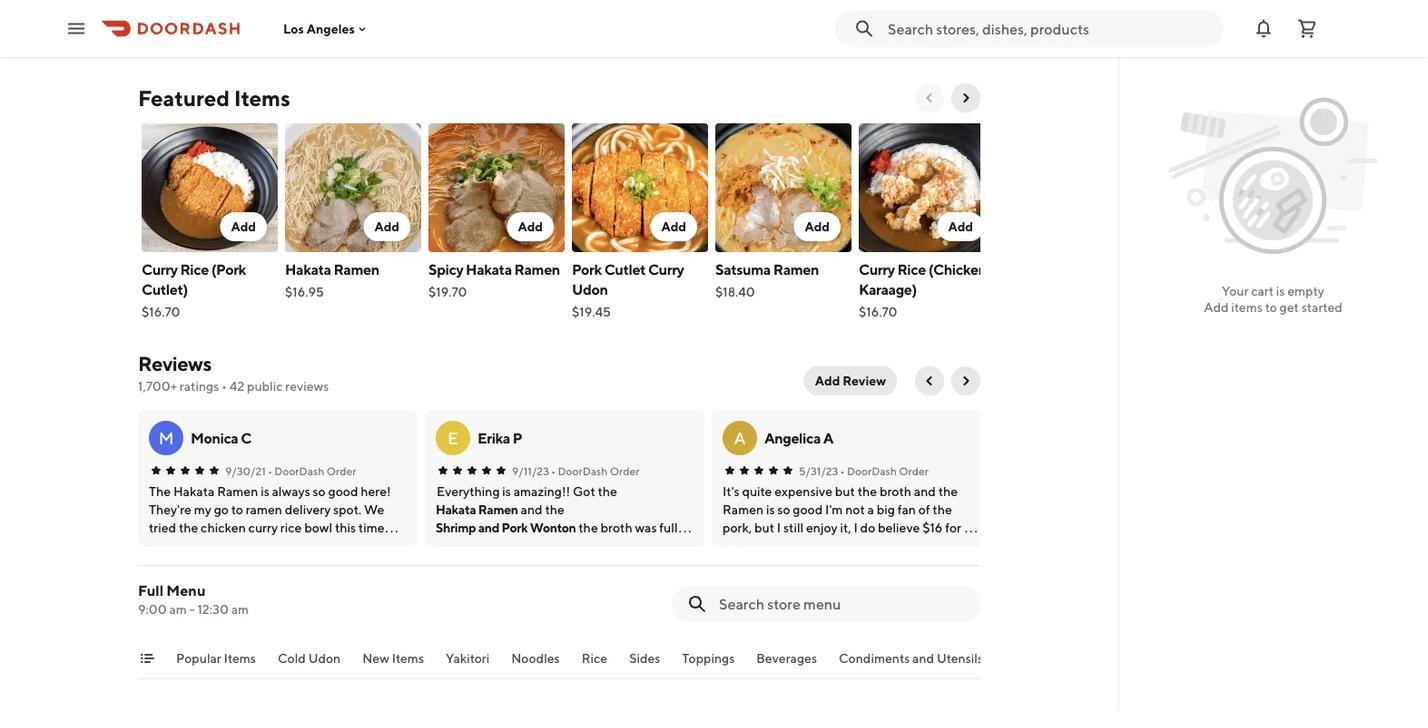 Task type: vqa. For each thing, say whether or not it's contained in the screenshot.
"8:25" associated with Mon
no



Task type: locate. For each thing, give the bounding box(es) containing it.
items right new
[[392, 651, 424, 666]]

0 vertical spatial pork
[[572, 261, 602, 278]]

curry up the karaage)
[[859, 261, 895, 278]]

0 horizontal spatial $16.70
[[142, 305, 180, 320]]

$16.70 for karaage)
[[859, 305, 897, 320]]

0 horizontal spatial • doordash order
[[268, 465, 356, 477]]

4 add button from the left
[[650, 212, 697, 241]]

hakata up shrimp
[[436, 502, 476, 517]]

0 horizontal spatial order
[[327, 465, 356, 477]]

$16.70 for cutlet)
[[142, 305, 180, 320]]

2 am from the left
[[231, 602, 249, 617]]

1 $16.70 from the left
[[142, 305, 180, 320]]

hakata right spicy in the left top of the page
[[466, 261, 512, 278]]

add inside your cart is empty add items to get started
[[1204, 300, 1229, 315]]

add for curry rice (pork cutlet)
[[231, 219, 256, 234]]

0 items, open order cart image
[[1296, 18, 1318, 39]]

rice for karaage)
[[897, 261, 926, 278]]

rice left sides at the left
[[582, 651, 607, 666]]

• doordash order right 9/30/21
[[268, 465, 356, 477]]

2 doordash from the left
[[558, 465, 608, 477]]

1 order from the left
[[327, 465, 356, 477]]

and
[[478, 521, 499, 536], [912, 651, 934, 666]]

• doordash order
[[268, 465, 356, 477], [551, 465, 640, 477], [840, 465, 929, 477]]

rice inside curry rice (pork cutlet) $16.70
[[180, 261, 209, 278]]

1 • doordash order from the left
[[268, 465, 356, 477]]

and left utensils
[[912, 651, 934, 666]]

1 horizontal spatial doordash
[[558, 465, 608, 477]]

curry up cutlet) at the top left of page
[[142, 261, 178, 278]]

udon right cold
[[308, 651, 341, 666]]

1 vertical spatial udon
[[308, 651, 341, 666]]

curry for curry rice (chicken karaage)
[[859, 261, 895, 278]]

1 horizontal spatial • doordash order
[[551, 465, 640, 477]]

hakata inside hakata ramen $16.95
[[285, 261, 331, 278]]

items for popular items
[[224, 651, 256, 666]]

$18.40
[[715, 285, 755, 300]]

rice up the karaage)
[[897, 261, 926, 278]]

spicy hakata ramen image
[[428, 123, 565, 252]]

$19.70
[[428, 285, 467, 300]]

add up pork cutlet curry udon $19.45 on the left top of the page
[[661, 219, 686, 234]]

2 horizontal spatial doordash
[[847, 465, 897, 477]]

angelica
[[764, 430, 821, 447]]

1 vertical spatial and
[[912, 651, 934, 666]]

full menu 9:00 am - 12:30 am
[[138, 582, 249, 617]]

2 curry from the left
[[648, 261, 684, 278]]

toppings
[[682, 651, 735, 666]]

1 horizontal spatial pork
[[572, 261, 602, 278]]

curry rice (pork cutlet) image
[[142, 123, 278, 252]]

1 vertical spatial pork
[[502, 521, 528, 536]]

curry rice (pork cutlet) $16.70
[[142, 261, 246, 320]]

ramen
[[334, 261, 379, 278], [514, 261, 560, 278], [773, 261, 819, 278], [478, 502, 518, 517]]

9/11/23
[[512, 465, 549, 477]]

add button up the (pork on the left
[[220, 212, 267, 241]]

3 add button from the left
[[507, 212, 554, 241]]

notification bell image
[[1253, 18, 1275, 39]]

am right 12:30
[[231, 602, 249, 617]]

popular items
[[176, 651, 256, 666]]

order
[[327, 465, 356, 477], [610, 465, 640, 477], [899, 465, 929, 477]]

add up the (pork on the left
[[231, 219, 256, 234]]

add up satsuma ramen $18.40
[[805, 219, 830, 234]]

curry right cutlet
[[648, 261, 684, 278]]

1 horizontal spatial udon
[[572, 281, 608, 298]]

hakata inside hakata ramen shrimp and pork wonton
[[436, 502, 476, 517]]

a
[[734, 428, 746, 448], [823, 430, 833, 447]]

add up (chicken
[[948, 219, 973, 234]]

• right 9/11/23
[[551, 465, 556, 477]]

-
[[189, 602, 195, 617]]

ratings
[[180, 379, 219, 394]]

ramen inside satsuma ramen $18.40
[[773, 261, 819, 278]]

condiments and utensils button
[[839, 650, 983, 679]]

doordash
[[274, 465, 324, 477], [558, 465, 608, 477], [847, 465, 897, 477]]

order for a
[[899, 465, 929, 477]]

items for featured items
[[234, 85, 290, 111]]

hakata ramen image
[[285, 123, 421, 252]]

curry inside curry rice (chicken karaage) $16.70
[[859, 261, 895, 278]]

toppings button
[[682, 650, 735, 679]]

• doordash order for m
[[268, 465, 356, 477]]

monica c
[[191, 430, 251, 447]]

0 vertical spatial and
[[478, 521, 499, 536]]

hakata ramen button
[[436, 501, 518, 519]]

cart
[[1251, 284, 1274, 299]]

add button up spicy hakata ramen $19.70
[[507, 212, 554, 241]]

add for spicy hakata ramen
[[518, 219, 543, 234]]

2 • doordash order from the left
[[551, 465, 640, 477]]

am left -
[[169, 602, 187, 617]]

angeles
[[307, 21, 355, 36]]

a up '5/31/23'
[[823, 430, 833, 447]]

doordash right 9/30/21
[[274, 465, 324, 477]]

open menu image
[[65, 18, 87, 39]]

doordash for e
[[558, 465, 608, 477]]

beverages button
[[756, 650, 817, 679]]

ramen left cutlet
[[514, 261, 560, 278]]

hakata up $16.95
[[285, 261, 331, 278]]

get
[[1280, 300, 1299, 315]]

am
[[169, 602, 187, 617], [231, 602, 249, 617]]

add button up pork cutlet curry udon $19.45 on the left top of the page
[[650, 212, 697, 241]]

beverages
[[756, 651, 817, 666]]

2 $16.70 from the left
[[859, 305, 897, 320]]

angelica a
[[764, 430, 833, 447]]

add up hakata ramen $16.95
[[374, 219, 399, 234]]

add button
[[220, 212, 267, 241], [363, 212, 410, 241], [507, 212, 554, 241], [650, 212, 697, 241], [794, 212, 841, 241], [937, 212, 984, 241]]

3 order from the left
[[899, 465, 929, 477]]

0 horizontal spatial rice
[[180, 261, 209, 278]]

• right 9/30/21
[[268, 465, 272, 477]]

doordash right 9/11/23
[[558, 465, 608, 477]]

2 order from the left
[[610, 465, 640, 477]]

curry inside curry rice (pork cutlet) $16.70
[[142, 261, 178, 278]]

3 doordash from the left
[[847, 465, 897, 477]]

• doordash order for a
[[840, 465, 929, 477]]

ramen inside hakata ramen shrimp and pork wonton
[[478, 502, 518, 517]]

yakitori button
[[446, 650, 489, 679]]

ramen inside hakata ramen $16.95
[[334, 261, 379, 278]]

pork left cutlet
[[572, 261, 602, 278]]

add for curry rice (chicken karaage)
[[948, 219, 973, 234]]

items right popular
[[224, 651, 256, 666]]

add button for curry rice (chicken karaage)
[[937, 212, 984, 241]]

previous image
[[922, 374, 937, 389]]

ramen down hakata ramen image
[[334, 261, 379, 278]]

3 • doordash order from the left
[[840, 465, 929, 477]]

items down los
[[234, 85, 290, 111]]

1 horizontal spatial order
[[610, 465, 640, 477]]

$16.70 inside curry rice (pork cutlet) $16.70
[[142, 305, 180, 320]]

cutlet)
[[142, 281, 188, 298]]

add for satsuma ramen
[[805, 219, 830, 234]]

ramen right satsuma
[[773, 261, 819, 278]]

menu
[[166, 582, 206, 600]]

• for a
[[840, 465, 845, 477]]

2 horizontal spatial rice
[[897, 261, 926, 278]]

add button up hakata ramen $16.95
[[363, 212, 410, 241]]

2 horizontal spatial curry
[[859, 261, 895, 278]]

• doordash order right '5/31/23'
[[840, 465, 929, 477]]

yakitori
[[446, 651, 489, 666]]

2 horizontal spatial • doordash order
[[840, 465, 929, 477]]

• for e
[[551, 465, 556, 477]]

0 horizontal spatial udon
[[308, 651, 341, 666]]

5 add button from the left
[[794, 212, 841, 241]]

pork inside pork cutlet curry udon $19.45
[[572, 261, 602, 278]]

42
[[229, 379, 244, 394]]

add button up (chicken
[[937, 212, 984, 241]]

2 horizontal spatial order
[[899, 465, 929, 477]]

•
[[222, 379, 227, 394], [268, 465, 272, 477], [551, 465, 556, 477], [840, 465, 845, 477]]

add for pork cutlet curry udon
[[661, 219, 686, 234]]

1 horizontal spatial curry
[[648, 261, 684, 278]]

$19.45
[[572, 305, 611, 320]]

$16.70
[[142, 305, 180, 320], [859, 305, 897, 320]]

add button for satsuma ramen
[[794, 212, 841, 241]]

1 add button from the left
[[220, 212, 267, 241]]

6 add button from the left
[[937, 212, 984, 241]]

udon inside button
[[308, 651, 341, 666]]

1 horizontal spatial am
[[231, 602, 249, 617]]

items inside button
[[392, 651, 424, 666]]

p
[[513, 430, 522, 447]]

add review button
[[804, 367, 897, 396]]

utensils
[[937, 651, 983, 666]]

9/30/21
[[225, 465, 266, 477]]

$16.70 inside curry rice (chicken karaage) $16.70
[[859, 305, 897, 320]]

udon
[[572, 281, 608, 298], [308, 651, 341, 666]]

curry rice (chicken karaage) $16.70
[[859, 261, 987, 320]]

0 horizontal spatial curry
[[142, 261, 178, 278]]

1 horizontal spatial and
[[912, 651, 934, 666]]

items inside button
[[224, 651, 256, 666]]

add button for spicy hakata ramen
[[507, 212, 554, 241]]

erika p
[[477, 430, 522, 447]]

and inside button
[[912, 651, 934, 666]]

add button up satsuma ramen $18.40
[[794, 212, 841, 241]]

add left review
[[815, 374, 840, 389]]

3 curry from the left
[[859, 261, 895, 278]]

udon up $19.45
[[572, 281, 608, 298]]

12:30
[[197, 602, 229, 617]]

doordash right '5/31/23'
[[847, 465, 897, 477]]

rice
[[180, 261, 209, 278], [897, 261, 926, 278], [582, 651, 607, 666]]

$16.70 down the karaage)
[[859, 305, 897, 320]]

rice inside curry rice (chicken karaage) $16.70
[[897, 261, 926, 278]]

• right '5/31/23'
[[840, 465, 845, 477]]

1 horizontal spatial rice
[[582, 651, 607, 666]]

ramen inside spicy hakata ramen $19.70
[[514, 261, 560, 278]]

spicy hakata ramen $19.70
[[428, 261, 560, 300]]

monica
[[191, 430, 238, 447]]

a left angelica
[[734, 428, 746, 448]]

1 horizontal spatial $16.70
[[859, 305, 897, 320]]

pork inside hakata ramen shrimp and pork wonton
[[502, 521, 528, 536]]

curry rice (chicken karaage) image
[[859, 123, 995, 252]]

0 horizontal spatial doordash
[[274, 465, 324, 477]]

5/31/23
[[799, 465, 838, 477]]

1 doordash from the left
[[274, 465, 324, 477]]

items
[[234, 85, 290, 111], [224, 651, 256, 666], [392, 651, 424, 666]]

ramen for hakata ramen shrimp and pork wonton
[[478, 502, 518, 517]]

spicy
[[428, 261, 463, 278]]

udon inside pork cutlet curry udon $19.45
[[572, 281, 608, 298]]

0 horizontal spatial and
[[478, 521, 499, 536]]

• left 42
[[222, 379, 227, 394]]

pork
[[572, 261, 602, 278], [502, 521, 528, 536]]

hakata inside spicy hakata ramen $19.70
[[466, 261, 512, 278]]

ramen up shrimp and pork wonton button
[[478, 502, 518, 517]]

• doordash order right 9/11/23
[[551, 465, 640, 477]]

add
[[231, 219, 256, 234], [374, 219, 399, 234], [518, 219, 543, 234], [661, 219, 686, 234], [805, 219, 830, 234], [948, 219, 973, 234], [1204, 300, 1229, 315], [815, 374, 840, 389]]

9:00
[[138, 602, 167, 617]]

2 add button from the left
[[363, 212, 410, 241]]

pork left wonton at the left of page
[[502, 521, 528, 536]]

items inside heading
[[234, 85, 290, 111]]

add down your
[[1204, 300, 1229, 315]]

$16.70 down cutlet) at the top left of page
[[142, 305, 180, 320]]

0 horizontal spatial am
[[169, 602, 187, 617]]

1 curry from the left
[[142, 261, 178, 278]]

hakata
[[285, 261, 331, 278], [466, 261, 512, 278], [436, 502, 476, 517]]

0 horizontal spatial pork
[[502, 521, 528, 536]]

and down hakata ramen button
[[478, 521, 499, 536]]

curry
[[142, 261, 178, 278], [648, 261, 684, 278], [859, 261, 895, 278]]

add up spicy hakata ramen $19.70
[[518, 219, 543, 234]]

rice left the (pork on the left
[[180, 261, 209, 278]]

doordash for a
[[847, 465, 897, 477]]

0 vertical spatial udon
[[572, 281, 608, 298]]

to
[[1265, 300, 1277, 315]]



Task type: describe. For each thing, give the bounding box(es) containing it.
rice for cutlet)
[[180, 261, 209, 278]]

popular items button
[[176, 650, 256, 679]]

your cart is empty add items to get started
[[1204, 284, 1342, 315]]

• doordash order for e
[[551, 465, 640, 477]]

hakata for hakata ramen shrimp and pork wonton
[[436, 502, 476, 517]]

wonton
[[530, 521, 576, 536]]

1,700+
[[138, 379, 177, 394]]

curry inside pork cutlet curry udon $19.45
[[648, 261, 684, 278]]

shrimp
[[436, 521, 476, 536]]

your
[[1222, 284, 1249, 299]]

cold udon button
[[278, 650, 341, 679]]

erika
[[477, 430, 510, 447]]

order for e
[[610, 465, 640, 477]]

next image
[[959, 374, 973, 389]]

started
[[1301, 300, 1342, 315]]

items
[[1231, 300, 1263, 315]]

featured
[[138, 85, 230, 111]]

featured items
[[138, 85, 290, 111]]

reviews 1,700+ ratings • 42 public reviews
[[138, 352, 329, 394]]

reviews
[[285, 379, 329, 394]]

satsuma ramen $18.40
[[715, 261, 819, 300]]

karaage)
[[859, 281, 917, 298]]

ramen for hakata ramen $16.95
[[334, 261, 379, 278]]

ramen for satsuma ramen $18.40
[[773, 261, 819, 278]]

add review
[[815, 374, 886, 389]]

empty
[[1287, 284, 1324, 299]]

(pork
[[211, 261, 246, 278]]

full
[[138, 582, 163, 600]]

pork cutlet curry udon $19.45
[[572, 261, 684, 320]]

Item Search search field
[[719, 595, 966, 615]]

next button of carousel image
[[959, 91, 973, 105]]

shrimp and pork wonton button
[[436, 519, 576, 537]]

condiments
[[839, 651, 910, 666]]

noodles
[[511, 651, 560, 666]]

show menu categories image
[[140, 652, 154, 666]]

and inside hakata ramen shrimp and pork wonton
[[478, 521, 499, 536]]

public
[[247, 379, 283, 394]]

pork cutlet curry udon image
[[572, 123, 708, 252]]

reviews
[[138, 352, 211, 376]]

0 horizontal spatial a
[[734, 428, 746, 448]]

add for hakata ramen
[[374, 219, 399, 234]]

condiments and utensils
[[839, 651, 983, 666]]

1 am from the left
[[169, 602, 187, 617]]

featured items heading
[[138, 84, 290, 113]]

previous button of carousel image
[[922, 91, 937, 105]]

add button for pork cutlet curry udon
[[650, 212, 697, 241]]

cutlet
[[604, 261, 646, 278]]

Store search: begin typing to search for stores available on DoorDash text field
[[888, 19, 1213, 39]]

new
[[362, 651, 389, 666]]

cold
[[278, 651, 306, 666]]

(chicken
[[928, 261, 987, 278]]

reviews link
[[138, 352, 211, 376]]

m
[[159, 428, 174, 448]]

add button for curry rice (pork cutlet)
[[220, 212, 267, 241]]

satsuma
[[715, 261, 771, 278]]

review
[[843, 374, 886, 389]]

doordash for m
[[274, 465, 324, 477]]

• for m
[[268, 465, 272, 477]]

los angeles button
[[283, 21, 369, 36]]

add button for hakata ramen
[[363, 212, 410, 241]]

new items
[[362, 651, 424, 666]]

sides button
[[629, 650, 660, 679]]

noodles button
[[511, 650, 560, 679]]

satsuma ramen image
[[715, 123, 851, 252]]

items for new items
[[392, 651, 424, 666]]

hakata ramen shrimp and pork wonton
[[436, 502, 576, 536]]

1 horizontal spatial a
[[823, 430, 833, 447]]

rice button
[[582, 650, 607, 679]]

c
[[241, 430, 251, 447]]

order for m
[[327, 465, 356, 477]]

e
[[448, 428, 458, 448]]

los angeles
[[283, 21, 355, 36]]

popular
[[176, 651, 221, 666]]

curry for curry rice (pork cutlet)
[[142, 261, 178, 278]]

cold udon
[[278, 651, 341, 666]]

sides
[[629, 651, 660, 666]]

add inside button
[[815, 374, 840, 389]]

hakata ramen $16.95
[[285, 261, 379, 300]]

new items button
[[362, 650, 424, 679]]

is
[[1276, 284, 1285, 299]]

• inside the reviews 1,700+ ratings • 42 public reviews
[[222, 379, 227, 394]]

$16.95
[[285, 285, 324, 300]]

los
[[283, 21, 304, 36]]

hakata for hakata ramen $16.95
[[285, 261, 331, 278]]



